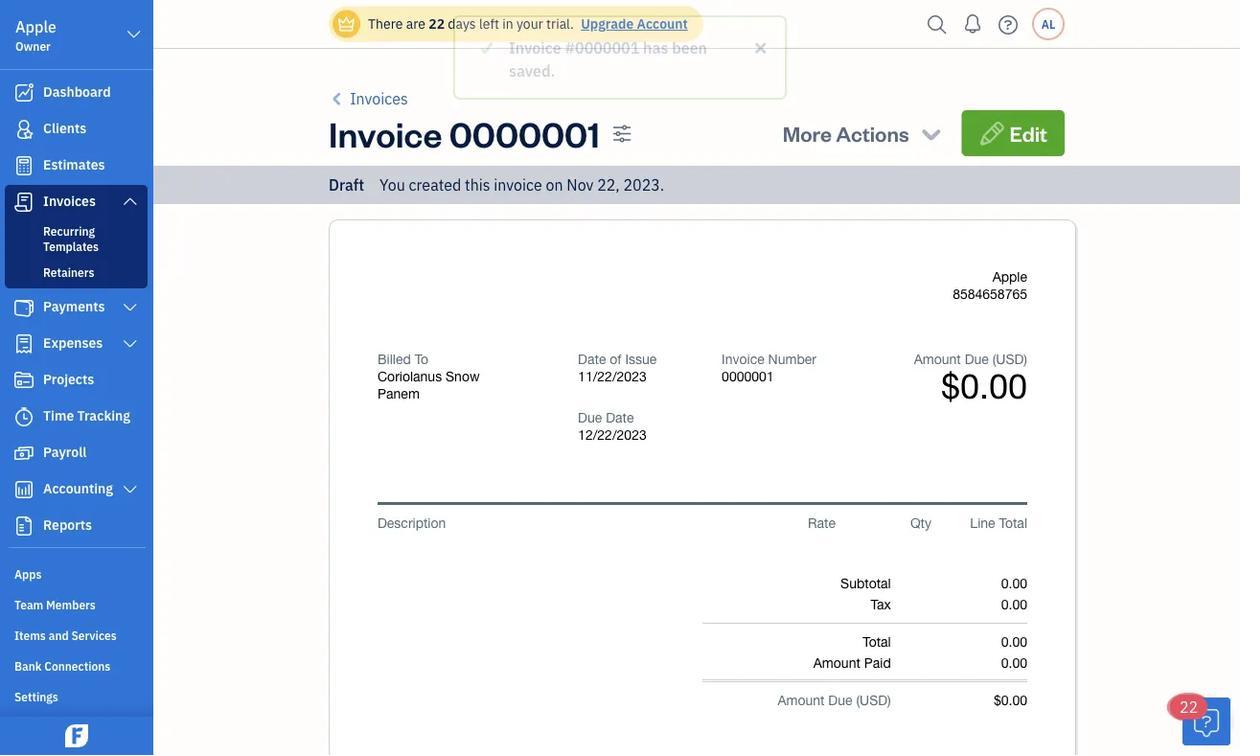Task type: vqa. For each thing, say whether or not it's contained in the screenshot.
Settings for this invoice image
yes



Task type: describe. For each thing, give the bounding box(es) containing it.
apps
[[14, 566, 42, 582]]

date inside date of issue 11/22/2023
[[578, 351, 606, 367]]

you created this invoice on nov 22, 2023.
[[380, 175, 664, 195]]

0 vertical spatial 22
[[429, 15, 445, 33]]

date inside due date 12/22/2023
[[606, 410, 634, 426]]

payment image
[[12, 298, 35, 317]]

owner
[[15, 38, 51, 54]]

subtotal tax
[[841, 576, 891, 612]]

amount due ( usd ) $0.00
[[914, 351, 1027, 405]]

more actions
[[783, 119, 909, 147]]

0 horizontal spatial 0000001
[[449, 110, 600, 156]]

reports
[[43, 516, 92, 534]]

are
[[406, 15, 425, 33]]

4 0.00 from the top
[[1001, 655, 1027, 671]]

billed to coriolanus snow panem
[[378, 351, 480, 402]]

you
[[380, 175, 405, 195]]

description
[[378, 515, 446, 531]]

panem
[[378, 386, 420, 402]]

( for amount due ( usd )
[[856, 692, 860, 708]]

saved.
[[509, 61, 555, 81]]

members
[[46, 597, 96, 612]]

been
[[672, 38, 707, 58]]

1 0.00 from the top
[[1001, 576, 1027, 591]]

paid
[[864, 655, 891, 671]]

0000001 inside invoice number 0000001
[[722, 369, 774, 384]]

close image
[[752, 36, 770, 59]]

bank connections link
[[5, 651, 148, 680]]

dashboard image
[[12, 83, 35, 103]]

to
[[415, 351, 429, 367]]

there are 22 days left in your trial. upgrade account
[[368, 15, 688, 33]]

invoice image
[[12, 193, 35, 212]]

projects link
[[5, 363, 148, 398]]

0 vertical spatial chevron large down image
[[125, 23, 143, 46]]

apple 8584658765
[[953, 269, 1027, 302]]

team
[[14, 597, 43, 612]]

bank connections
[[14, 658, 111, 674]]

reports link
[[5, 509, 148, 543]]

go to help image
[[993, 10, 1024, 39]]

qty
[[910, 515, 932, 531]]

crown image
[[336, 14, 357, 34]]

tracking
[[77, 407, 130, 425]]

trial.
[[546, 15, 574, 33]]

of
[[610, 351, 622, 367]]

22,
[[597, 175, 620, 195]]

apple owner
[[15, 17, 57, 54]]

billed
[[378, 351, 411, 367]]

apps link
[[5, 559, 148, 588]]

retainers link
[[9, 261, 144, 284]]

subtotal
[[841, 576, 891, 591]]

chevron large down image for expenses
[[121, 336, 139, 352]]

amount due ( usd )
[[778, 692, 891, 708]]

estimates
[[43, 156, 105, 173]]

chart image
[[12, 480, 35, 499]]

2 0.00 from the top
[[1001, 597, 1027, 612]]

upgrade account link
[[577, 15, 688, 33]]

edit link
[[962, 110, 1065, 156]]

accounting
[[43, 480, 113, 497]]

12/22/2023
[[578, 427, 647, 443]]

chevrondown image
[[918, 120, 945, 147]]

templates
[[43, 239, 99, 254]]

client image
[[12, 120, 35, 139]]

line total
[[970, 515, 1027, 531]]

created
[[409, 175, 461, 195]]

dashboard
[[43, 83, 111, 101]]

rate
[[808, 515, 836, 531]]

tax
[[871, 597, 891, 612]]

usd for amount due ( usd )
[[860, 692, 888, 708]]

estimate image
[[12, 156, 35, 175]]

payments link
[[5, 290, 148, 325]]

items and services link
[[5, 620, 148, 649]]

freshbooks image
[[61, 725, 92, 748]]

number
[[768, 351, 817, 367]]

2023.
[[623, 175, 664, 195]]

payments
[[43, 298, 105, 315]]

apple for apple 8584658765
[[993, 269, 1027, 285]]

invoices button
[[329, 87, 408, 110]]

time tracking
[[43, 407, 130, 425]]

team members link
[[5, 589, 148, 618]]

22 button
[[1170, 695, 1231, 746]]

expenses
[[43, 334, 103, 352]]

settings for this invoice image
[[612, 123, 632, 143]]

total inside total amount paid
[[863, 634, 891, 650]]

invoices link
[[5, 185, 148, 219]]

due date 12/22/2023
[[578, 410, 647, 443]]

chevron large down image for payments
[[121, 300, 139, 315]]

date of issue 11/22/2023
[[578, 351, 657, 384]]

recurring
[[43, 223, 95, 239]]

invoices inside button
[[350, 89, 408, 109]]

dashboard link
[[5, 76, 148, 110]]

3 0.00 from the top
[[1001, 634, 1027, 650]]

accounting link
[[5, 473, 148, 507]]

search image
[[922, 10, 953, 39]]

chevron large down image inside invoices link
[[121, 194, 139, 209]]

has
[[643, 38, 668, 58]]

and
[[49, 628, 69, 643]]

invoices inside the main element
[[43, 192, 96, 210]]

settings link
[[5, 681, 148, 710]]

on
[[546, 175, 563, 195]]

apple for apple owner
[[15, 17, 57, 37]]

) for amount due ( usd )
[[888, 692, 891, 708]]

time tracking link
[[5, 400, 148, 434]]

projects
[[43, 370, 94, 388]]

invoice 0000001
[[329, 110, 600, 156]]

your
[[517, 15, 543, 33]]



Task type: locate. For each thing, give the bounding box(es) containing it.
1 vertical spatial chevron large down image
[[121, 194, 139, 209]]

recurring templates link
[[9, 219, 144, 258]]

estimates link
[[5, 149, 148, 183]]

al button
[[1032, 8, 1065, 40]]

1 vertical spatial $0.00
[[994, 692, 1027, 708]]

actions
[[836, 119, 909, 147]]

) down paid
[[888, 692, 891, 708]]

apple inside apple 8584658765
[[993, 269, 1027, 285]]

0 vertical spatial 0000001
[[449, 110, 600, 156]]

invoice for invoice 0000001
[[329, 110, 442, 156]]

apple inside the main element
[[15, 17, 57, 37]]

2 0.00 0.00 from the top
[[1001, 634, 1027, 671]]

usd inside amount due ( usd ) $0.00
[[996, 351, 1024, 367]]

usd down "8584658765"
[[996, 351, 1024, 367]]

total up paid
[[863, 634, 891, 650]]

notifications image
[[958, 5, 988, 43]]

amount down total amount paid
[[778, 692, 825, 708]]

0 vertical spatial total
[[999, 515, 1027, 531]]

3 chevron large down image from the top
[[121, 482, 139, 497]]

0 vertical spatial date
[[578, 351, 606, 367]]

invoice inside invoice #0000001 has been saved.
[[509, 38, 561, 58]]

1 vertical spatial 0000001
[[722, 369, 774, 384]]

1 chevron large down image from the top
[[121, 300, 139, 315]]

report image
[[12, 517, 35, 536]]

project image
[[12, 371, 35, 390]]

1 0.00 0.00 from the top
[[1001, 576, 1027, 612]]

( down "8584658765"
[[993, 351, 996, 367]]

1 horizontal spatial invoice
[[509, 38, 561, 58]]

apple
[[15, 17, 57, 37], [993, 269, 1027, 285]]

chevron large down image down estimates link
[[121, 194, 139, 209]]

2 vertical spatial chevron large down image
[[121, 482, 139, 497]]

1 vertical spatial 0.00 0.00
[[1001, 634, 1027, 671]]

in
[[502, 15, 513, 33]]

#0000001
[[565, 38, 640, 58]]

1 horizontal spatial 22
[[1180, 697, 1198, 717]]

0.00 0.00 for subtotal
[[1001, 576, 1027, 612]]

1 vertical spatial (
[[856, 692, 860, 708]]

22 inside dropdown button
[[1180, 697, 1198, 717]]

0 horizontal spatial )
[[888, 692, 891, 708]]

$0.00
[[941, 365, 1027, 405], [994, 692, 1027, 708]]

main element
[[0, 0, 201, 755]]

2 vertical spatial invoice
[[722, 351, 765, 367]]

due down "8584658765"
[[965, 351, 989, 367]]

money image
[[12, 444, 35, 463]]

1 vertical spatial date
[[606, 410, 634, 426]]

apple up owner
[[15, 17, 57, 37]]

recurring templates
[[43, 223, 99, 254]]

0 horizontal spatial total
[[863, 634, 891, 650]]

0 vertical spatial invoice
[[509, 38, 561, 58]]

issue
[[625, 351, 657, 367]]

date up 12/22/2023
[[606, 410, 634, 426]]

invoice
[[509, 38, 561, 58], [329, 110, 442, 156], [722, 351, 765, 367]]

0.00 0.00 for total
[[1001, 634, 1027, 671]]

1 horizontal spatial usd
[[996, 351, 1024, 367]]

account
[[637, 15, 688, 33]]

time
[[43, 407, 74, 425]]

(
[[993, 351, 996, 367], [856, 692, 860, 708]]

invoice number 0000001
[[722, 351, 817, 384]]

1 vertical spatial invoices
[[43, 192, 96, 210]]

edit
[[1010, 119, 1048, 147]]

line
[[970, 515, 995, 531]]

2 vertical spatial due
[[828, 692, 853, 708]]

invoice
[[494, 175, 542, 195]]

timer image
[[12, 407, 35, 427]]

22
[[429, 15, 445, 33], [1180, 697, 1198, 717]]

check image
[[478, 36, 496, 59]]

upgrade
[[581, 15, 634, 33]]

coriolanus
[[378, 369, 442, 384]]

) inside amount due ( usd ) $0.00
[[1024, 351, 1027, 367]]

services
[[71, 628, 117, 643]]

0 horizontal spatial due
[[578, 410, 602, 426]]

8584658765
[[953, 286, 1027, 302]]

11/22/2023
[[578, 369, 647, 384]]

1 vertical spatial )
[[888, 692, 891, 708]]

2 horizontal spatial due
[[965, 351, 989, 367]]

clients
[[43, 119, 86, 137]]

1 vertical spatial usd
[[860, 692, 888, 708]]

1 vertical spatial total
[[863, 634, 891, 650]]

chevron large down image right expenses
[[121, 336, 139, 352]]

0 horizontal spatial apple
[[15, 17, 57, 37]]

1 horizontal spatial total
[[999, 515, 1027, 531]]

pencil image
[[979, 120, 1006, 147]]

1 vertical spatial due
[[578, 410, 602, 426]]

invoice up 'saved.'
[[509, 38, 561, 58]]

settings
[[14, 689, 58, 704]]

1 vertical spatial amount
[[814, 655, 861, 671]]

due for amount due ( usd )
[[828, 692, 853, 708]]

amount down "8584658765"
[[914, 351, 961, 367]]

1 vertical spatial invoice
[[329, 110, 442, 156]]

expense image
[[12, 335, 35, 354]]

due
[[965, 351, 989, 367], [578, 410, 602, 426], [828, 692, 853, 708]]

0 vertical spatial (
[[993, 351, 996, 367]]

nov
[[567, 175, 594, 195]]

0 vertical spatial usd
[[996, 351, 1024, 367]]

due inside due date 12/22/2023
[[578, 410, 602, 426]]

expenses link
[[5, 327, 148, 361]]

0000001
[[449, 110, 600, 156], [722, 369, 774, 384]]

chevron large down image right accounting
[[121, 482, 139, 497]]

draft
[[329, 175, 364, 195]]

0 vertical spatial invoices
[[350, 89, 408, 109]]

bank
[[14, 658, 42, 674]]

items
[[14, 628, 46, 643]]

date left of at the top of the page
[[578, 351, 606, 367]]

due for amount due ( usd ) $0.00
[[965, 351, 989, 367]]

invoice #0000001 has been saved.
[[509, 38, 707, 81]]

date
[[578, 351, 606, 367], [606, 410, 634, 426]]

chevron large down image right payments
[[121, 300, 139, 315]]

0.00
[[1001, 576, 1027, 591], [1001, 597, 1027, 612], [1001, 634, 1027, 650], [1001, 655, 1027, 671]]

0 horizontal spatial (
[[856, 692, 860, 708]]

invoice left number
[[722, 351, 765, 367]]

al
[[1042, 16, 1055, 32]]

1 horizontal spatial apple
[[993, 269, 1027, 285]]

apple up "8584658765"
[[993, 269, 1027, 285]]

0 vertical spatial chevron large down image
[[121, 300, 139, 315]]

due inside amount due ( usd ) $0.00
[[965, 351, 989, 367]]

invoice for invoice #0000001 has been saved.
[[509, 38, 561, 58]]

1 vertical spatial apple
[[993, 269, 1027, 285]]

0 vertical spatial $0.00
[[941, 365, 1027, 405]]

invoice #0000001 has been saved. status
[[0, 15, 1240, 100]]

1 vertical spatial 22
[[1180, 697, 1198, 717]]

chevron large down image
[[121, 300, 139, 315], [121, 336, 139, 352], [121, 482, 139, 497]]

( for amount due ( usd ) $0.00
[[993, 351, 996, 367]]

invoices up recurring
[[43, 192, 96, 210]]

1 vertical spatial chevron large down image
[[121, 336, 139, 352]]

chevron large down image for accounting
[[121, 482, 139, 497]]

payroll link
[[5, 436, 148, 471]]

more
[[783, 119, 832, 147]]

retainers
[[43, 265, 94, 280]]

due up 12/22/2023
[[578, 410, 602, 426]]

chevron large down image
[[125, 23, 143, 46], [121, 194, 139, 209]]

0 vertical spatial 0.00 0.00
[[1001, 576, 1027, 612]]

( inside amount due ( usd ) $0.00
[[993, 351, 996, 367]]

0000001 down number
[[722, 369, 774, 384]]

amount for amount due ( usd )
[[778, 692, 825, 708]]

$0.00 inside amount due ( usd ) $0.00
[[941, 365, 1027, 405]]

( down total amount paid
[[856, 692, 860, 708]]

2 vertical spatial amount
[[778, 692, 825, 708]]

0 horizontal spatial 22
[[429, 15, 445, 33]]

snow
[[446, 369, 480, 384]]

0 vertical spatial due
[[965, 351, 989, 367]]

invoice inside invoice number 0000001
[[722, 351, 765, 367]]

due down total amount paid
[[828, 692, 853, 708]]

1 horizontal spatial 0000001
[[722, 369, 774, 384]]

amount inside amount due ( usd ) $0.00
[[914, 351, 961, 367]]

0.00 0.00
[[1001, 576, 1027, 612], [1001, 634, 1027, 671]]

1 horizontal spatial invoices
[[350, 89, 408, 109]]

amount up amount due ( usd )
[[814, 655, 861, 671]]

days
[[448, 15, 476, 33]]

0 horizontal spatial invoices
[[43, 192, 96, 210]]

0 horizontal spatial usd
[[860, 692, 888, 708]]

invoice up the "you"
[[329, 110, 442, 156]]

0000001 up the you created this invoice on nov 22, 2023.
[[449, 110, 600, 156]]

usd for amount due ( usd ) $0.00
[[996, 351, 1024, 367]]

1 horizontal spatial (
[[993, 351, 996, 367]]

amount inside total amount paid
[[814, 655, 861, 671]]

amount for amount due ( usd ) $0.00
[[914, 351, 961, 367]]

2 horizontal spatial invoice
[[722, 351, 765, 367]]

) for amount due ( usd ) $0.00
[[1024, 351, 1027, 367]]

items and services
[[14, 628, 117, 643]]

invoices
[[350, 89, 408, 109], [43, 192, 96, 210]]

0 horizontal spatial invoice
[[329, 110, 442, 156]]

)
[[1024, 351, 1027, 367], [888, 692, 891, 708]]

1 horizontal spatial due
[[828, 692, 853, 708]]

team members
[[14, 597, 96, 612]]

total amount paid
[[814, 634, 891, 671]]

2 chevron large down image from the top
[[121, 336, 139, 352]]

) down "8584658765"
[[1024, 351, 1027, 367]]

usd down paid
[[860, 692, 888, 708]]

1 horizontal spatial )
[[1024, 351, 1027, 367]]

there
[[368, 15, 403, 33]]

0 vertical spatial amount
[[914, 351, 961, 367]]

invoices right chevronleft icon
[[350, 89, 408, 109]]

chevron large down image up dashboard 'link'
[[125, 23, 143, 46]]

0 vertical spatial apple
[[15, 17, 57, 37]]

0 vertical spatial )
[[1024, 351, 1027, 367]]

resource center badge image
[[1183, 698, 1231, 746]]

clients link
[[5, 112, 148, 147]]

total right line
[[999, 515, 1027, 531]]

amount
[[914, 351, 961, 367], [814, 655, 861, 671], [778, 692, 825, 708]]

left
[[479, 15, 499, 33]]

chevronleft image
[[329, 87, 346, 110]]



